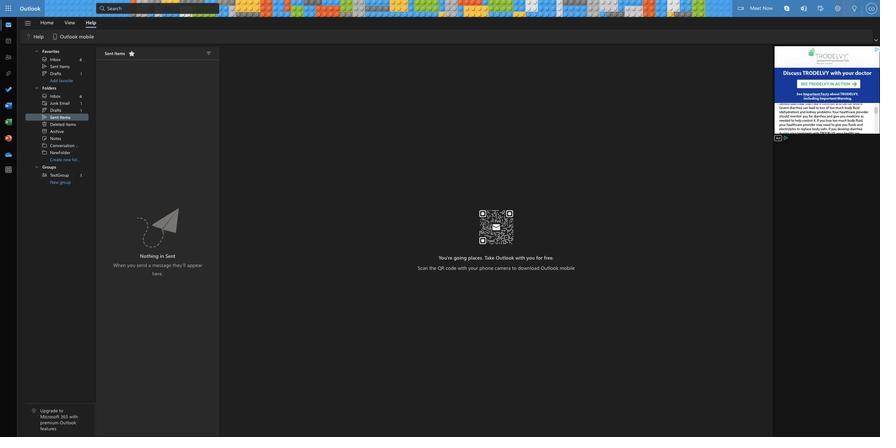 Task type: describe. For each thing, give the bounding box(es) containing it.
items up favorite
[[60, 63, 70, 69]]

folder
[[72, 157, 83, 162]]

 for  sent items
[[42, 63, 47, 69]]

0 vertical spatial with
[[515, 254, 525, 261]]

 sent items
[[42, 63, 70, 69]]

 outlook mobile
[[51, 33, 94, 40]]

 search field
[[96, 0, 219, 16]]

mobile inside  outlook mobile
[[79, 33, 94, 40]]

new group
[[50, 179, 71, 185]]

meet
[[750, 5, 761, 11]]

left-rail-appbar navigation
[[1, 17, 16, 163]]

add
[[50, 78, 58, 83]]

upgrade to microsoft 365 with premium outlook features
[[40, 408, 78, 431]]

 for 
[[42, 93, 47, 99]]

mail image
[[5, 22, 12, 29]]

send
[[137, 262, 147, 268]]


[[801, 6, 807, 11]]

inbox for junk email
[[50, 93, 60, 99]]


[[852, 6, 858, 11]]

 for 
[[42, 107, 47, 113]]

help inside button
[[86, 19, 96, 26]]

message list section
[[96, 45, 219, 437]]

create new folder tree item
[[25, 156, 89, 163]]

to inside you're going places. take outlook with you for free. scan the qr code with your phone camera to download outlook mobile
[[512, 264, 517, 271]]

co image
[[866, 3, 877, 14]]


[[818, 6, 824, 11]]

 button for favorites
[[28, 47, 42, 55]]

places.
[[468, 254, 483, 261]]

tree containing 
[[25, 92, 89, 163]]


[[42, 121, 47, 127]]

files image
[[5, 70, 12, 77]]

1 for tree item containing 
[[80, 100, 82, 106]]

sent inside nothing in sent when you send a message they'll appear here.
[[165, 252, 175, 259]]

4 tree item from the top
[[25, 92, 89, 99]]

outlook banner
[[0, 0, 880, 18]]

3 tree item from the top
[[25, 70, 89, 77]]

scan
[[418, 264, 428, 271]]

 button
[[812, 0, 829, 18]]

onedrive image
[[5, 151, 12, 158]]

testgroup
[[50, 172, 69, 178]]

a
[[148, 262, 151, 268]]

 button for groups
[[28, 163, 42, 171]]


[[206, 50, 212, 56]]

 button
[[204, 48, 214, 58]]

upgrade
[[40, 408, 58, 414]]

ad
[[776, 135, 780, 140]]

 for groups
[[35, 165, 39, 169]]

2  from the top
[[42, 150, 47, 155]]

email
[[60, 100, 70, 106]]

 button
[[21, 17, 35, 29]]

the
[[429, 264, 436, 271]]

outlook link
[[20, 0, 41, 17]]


[[738, 6, 744, 11]]

powerpoint image
[[5, 135, 12, 142]]

add favorite
[[50, 78, 73, 83]]

tree item containing 
[[25, 121, 89, 128]]

mobile inside you're going places. take outlook with you for free. scan the qr code with your phone camera to download outlook mobile
[[560, 264, 575, 271]]

you're
[[439, 254, 452, 261]]

groups
[[42, 164, 56, 169]]

now
[[763, 5, 773, 11]]

favorites
[[42, 48, 59, 54]]

 for favorites
[[35, 49, 39, 53]]

 inbox for junk email
[[42, 93, 60, 99]]

folders tree item
[[25, 84, 89, 92]]

2 tree item from the top
[[25, 63, 89, 70]]


[[51, 33, 59, 40]]

Search for email, meetings, files and more. field
[[107, 4, 215, 12]]

 drafts for junk email
[[42, 107, 61, 113]]

phone
[[479, 264, 493, 271]]

premium features image
[[31, 409, 36, 414]]

outlook inside "banner"
[[20, 5, 41, 12]]

 groups
[[35, 164, 56, 169]]

group
[[60, 179, 71, 185]]

1  from the top
[[42, 143, 47, 148]]

newfolder
[[50, 150, 70, 155]]

 heading
[[105, 47, 137, 60]]

create new folder
[[50, 157, 83, 162]]

home button
[[35, 17, 59, 28]]

premium
[[40, 420, 58, 425]]

 for 
[[42, 56, 47, 62]]

tab list containing home
[[35, 17, 102, 28]]

12 tree item from the top
[[25, 149, 89, 156]]

4 for sent items
[[79, 57, 82, 62]]

here.
[[152, 270, 163, 277]]

excel image
[[5, 119, 12, 126]]

 button
[[873, 37, 879, 44]]

tree item containing 
[[25, 128, 89, 135]]

 drafts for sent items
[[42, 71, 61, 76]]


[[25, 33, 32, 40]]

they'll
[[173, 262, 186, 268]]

to do image
[[5, 86, 12, 93]]

word image
[[5, 103, 12, 110]]


[[128, 50, 135, 57]]

going
[[454, 254, 467, 261]]

notes
[[50, 135, 61, 141]]

you're going places. take outlook with you for free. scan the qr code with your phone camera to download outlook mobile
[[418, 254, 575, 271]]


[[835, 6, 841, 11]]

more apps image
[[5, 166, 12, 174]]

junk
[[50, 100, 59, 106]]

 sent items  deleted items  archive  notes  conversation history  newfolder
[[42, 114, 89, 155]]


[[874, 38, 878, 42]]



Task type: locate. For each thing, give the bounding box(es) containing it.
0 horizontal spatial with
[[69, 414, 78, 420]]

drafts for sent items
[[50, 71, 61, 76]]

take
[[485, 254, 495, 261]]

1 vertical spatial 
[[35, 86, 39, 90]]

 button inside favorites tree item
[[28, 47, 42, 55]]

3  button from the top
[[28, 163, 42, 171]]

nothing in sent when you send a message they'll appear here.
[[113, 252, 202, 277]]

deleted
[[50, 121, 65, 127]]

help inside  help
[[34, 33, 44, 40]]

features
[[40, 425, 56, 431]]

 drafts down junk
[[42, 107, 61, 113]]

0 vertical spatial 
[[42, 143, 47, 148]]

in
[[160, 252, 164, 259]]

1 for 3rd tree item from the top
[[80, 71, 82, 76]]

calendar image
[[5, 38, 12, 45]]

 for folders
[[35, 86, 39, 90]]

new group tree item
[[25, 178, 89, 186]]

mobile
[[79, 33, 94, 40], [560, 264, 575, 271]]

 inside  folders
[[35, 86, 39, 90]]

tree containing favorites
[[25, 44, 89, 84]]

4 down  outlook mobile
[[79, 57, 82, 62]]

1 horizontal spatial to
[[512, 264, 517, 271]]

add favorite tree item
[[25, 77, 89, 84]]

1  from the top
[[42, 56, 47, 62]]

tree item down archive
[[25, 135, 89, 142]]

sent up add
[[50, 63, 58, 69]]

13 tree item from the top
[[25, 171, 89, 178]]


[[99, 5, 106, 12]]

 folders
[[35, 85, 56, 90]]

1 vertical spatial help
[[34, 33, 44, 40]]

1 horizontal spatial you
[[526, 254, 535, 261]]

 favorites
[[35, 48, 59, 54]]

4 for junk email
[[79, 93, 82, 99]]

home
[[40, 19, 54, 26]]

outlook
[[20, 5, 41, 12], [60, 33, 78, 40], [496, 254, 514, 261], [541, 264, 559, 271], [60, 420, 76, 425]]

1 horizontal spatial mobile
[[560, 264, 575, 271]]

1
[[80, 71, 82, 76], [80, 100, 82, 106], [80, 107, 82, 113], [80, 172, 82, 178]]

tree item down notes
[[25, 142, 89, 149]]

meet now
[[750, 5, 773, 11]]

 button
[[829, 0, 846, 18]]

 for 
[[42, 71, 47, 76]]

appear
[[187, 262, 202, 268]]

tree item down  junk email
[[25, 107, 89, 114]]

2 vertical spatial with
[[69, 414, 78, 420]]

2 vertical spatial 
[[35, 165, 39, 169]]

create
[[50, 157, 62, 162]]

1 for tree item containing 
[[80, 172, 82, 178]]

tree
[[25, 44, 89, 84], [25, 92, 89, 163]]

camera
[[495, 264, 511, 271]]


[[35, 49, 39, 53], [35, 86, 39, 90], [35, 165, 39, 169]]

2  from the top
[[42, 93, 47, 99]]

4 1 from the top
[[80, 172, 82, 178]]

1 vertical spatial 
[[42, 150, 47, 155]]

 testgroup
[[42, 172, 69, 178]]

outlook right premium
[[60, 420, 76, 425]]

 button left folders
[[28, 84, 42, 92]]

inbox up  sent items
[[50, 56, 60, 62]]

sent left  button
[[105, 50, 113, 56]]

2  button from the top
[[28, 84, 42, 92]]

3 1 from the top
[[80, 107, 82, 113]]


[[24, 20, 32, 27]]

1 vertical spatial 
[[42, 114, 47, 120]]


[[42, 172, 47, 178]]

1 right the email
[[80, 100, 82, 106]]

download
[[518, 264, 540, 271]]

message
[[152, 262, 171, 268]]

0 vertical spatial 
[[42, 56, 47, 62]]

1 down folder
[[80, 172, 82, 178]]

1 vertical spatial drafts
[[50, 107, 61, 113]]

you left 'for'
[[526, 254, 535, 261]]

outlook inside upgrade to microsoft 365 with premium outlook features
[[60, 420, 76, 425]]

1 horizontal spatial with
[[458, 264, 467, 271]]

 down  sent items
[[42, 71, 47, 76]]

9 tree item from the top
[[25, 128, 89, 135]]

outlook right the '' on the left top of the page
[[60, 33, 78, 40]]

you inside you're going places. take outlook with you for free. scan the qr code with your phone camera to download outlook mobile
[[526, 254, 535, 261]]

1 vertical spatial mobile
[[560, 264, 575, 271]]

to right camera
[[512, 264, 517, 271]]

sent inside tree item
[[50, 63, 58, 69]]

 left favorites
[[35, 49, 39, 53]]

0 horizontal spatial to
[[59, 408, 63, 414]]

 button
[[28, 47, 42, 55], [28, 84, 42, 92], [28, 163, 42, 171]]

1 vertical spatial tree
[[25, 92, 89, 163]]

0 vertical spatial you
[[526, 254, 535, 261]]

you left send at left bottom
[[127, 262, 135, 268]]


[[42, 128, 47, 134]]

favorite
[[59, 78, 73, 83]]

1 vertical spatial to
[[59, 408, 63, 414]]

drafts for junk email
[[50, 107, 61, 113]]

code
[[446, 264, 456, 271]]

2 1 from the top
[[80, 100, 82, 106]]

0 vertical spatial  button
[[28, 47, 42, 55]]

 inbox down favorites
[[42, 56, 60, 62]]

your
[[468, 264, 478, 271]]

2  inbox from the top
[[42, 93, 60, 99]]

for
[[536, 254, 543, 261]]

set your advertising preferences image
[[783, 135, 789, 141]]

1 tree item from the top
[[25, 56, 89, 63]]

0 vertical spatial tree
[[25, 44, 89, 84]]

to inside upgrade to microsoft 365 with premium outlook features
[[59, 408, 63, 414]]

items up deleted
[[60, 114, 70, 120]]

with inside upgrade to microsoft 365 with premium outlook features
[[69, 414, 78, 420]]

1 up "add favorite" tree item
[[80, 71, 82, 76]]

0 vertical spatial  inbox
[[42, 56, 60, 62]]

to
[[512, 264, 517, 271], [59, 408, 63, 414]]

tree item
[[25, 56, 89, 63], [25, 63, 89, 70], [25, 70, 89, 77], [25, 92, 89, 99], [25, 99, 89, 107], [25, 107, 89, 114], [25, 114, 89, 121], [25, 121, 89, 128], [25, 128, 89, 135], [25, 135, 89, 142], [25, 142, 89, 149], [25, 149, 89, 156], [25, 171, 89, 178]]

 button inside folders tree item
[[28, 84, 42, 92]]

1 vertical spatial 4
[[79, 93, 82, 99]]

0 horizontal spatial mobile
[[79, 33, 94, 40]]

 button
[[779, 0, 795, 17]]

sent inside  sent items  deleted items  archive  notes  conversation history  newfolder
[[50, 114, 59, 120]]

1 vertical spatial  button
[[28, 84, 42, 92]]

 drafts up add
[[42, 71, 61, 76]]

0 vertical spatial  drafts
[[42, 71, 61, 76]]

1 vertical spatial 
[[42, 107, 47, 113]]

0 vertical spatial 
[[42, 63, 47, 69]]

0 vertical spatial help
[[86, 19, 96, 26]]

application containing outlook
[[0, 0, 880, 437]]

1 horizontal spatial help
[[86, 19, 96, 26]]

0 vertical spatial inbox
[[50, 56, 60, 62]]

with up download
[[515, 254, 525, 261]]

0 horizontal spatial help
[[34, 33, 44, 40]]

items left  button
[[114, 50, 125, 56]]

help
[[86, 19, 96, 26], [34, 33, 44, 40]]

1 vertical spatial you
[[127, 262, 135, 268]]

tree item containing 
[[25, 135, 89, 142]]

microsoft
[[40, 414, 59, 420]]

1  from the top
[[42, 63, 47, 69]]

1 vertical spatial with
[[458, 264, 467, 271]]

 button
[[126, 48, 137, 59]]

new
[[63, 157, 71, 162]]

2  from the top
[[35, 86, 39, 90]]

1 vertical spatial 
[[42, 93, 47, 99]]

favorites tree item
[[25, 47, 89, 56]]

 button inside groups tree item
[[28, 163, 42, 171]]

7 tree item from the top
[[25, 114, 89, 121]]

with right 365
[[69, 414, 78, 420]]

qr
[[438, 264, 444, 271]]

2 4 from the top
[[79, 93, 82, 99]]

 down  favorites
[[42, 56, 47, 62]]

1 drafts from the top
[[50, 71, 61, 76]]

application
[[0, 0, 880, 437]]

4
[[79, 57, 82, 62], [79, 93, 82, 99]]

you inside nothing in sent when you send a message they'll appear here.
[[127, 262, 135, 268]]

1  inbox from the top
[[42, 56, 60, 62]]

help button
[[80, 17, 102, 28]]

 left groups
[[35, 165, 39, 169]]

archive
[[50, 128, 64, 134]]

0 vertical spatial to
[[512, 264, 517, 271]]

4 down folders tree item on the left of page
[[79, 93, 82, 99]]

2  drafts from the top
[[42, 107, 61, 113]]


[[42, 71, 47, 76], [42, 107, 47, 113]]

1 1 from the top
[[80, 71, 82, 76]]

tab list
[[35, 17, 102, 28]]

2 tree from the top
[[25, 92, 89, 163]]

0 vertical spatial 4
[[79, 57, 82, 62]]

1  from the top
[[35, 49, 39, 53]]

inbox for sent items
[[50, 56, 60, 62]]

365
[[61, 414, 68, 420]]

you
[[526, 254, 535, 261], [127, 262, 135, 268]]

new
[[50, 179, 59, 185]]

2 vertical spatial  button
[[28, 163, 42, 171]]

items inside sent items 
[[114, 50, 125, 56]]

 left folders
[[35, 86, 39, 90]]

sent up deleted
[[50, 114, 59, 120]]

 up 
[[42, 114, 47, 120]]

tree item containing 
[[25, 99, 89, 107]]

tree item down deleted
[[25, 128, 89, 135]]

outlook up  'button'
[[20, 5, 41, 12]]

 for  sent items  deleted items  archive  notes  conversation history  newfolder
[[42, 114, 47, 120]]

2 inbox from the top
[[50, 93, 60, 99]]

tree item up archive
[[25, 121, 89, 128]]

5 tree item from the top
[[25, 99, 89, 107]]

8 tree item from the top
[[25, 121, 89, 128]]

tree item up  junk email
[[25, 92, 89, 99]]

outlook up camera
[[496, 254, 514, 261]]

with down going
[[458, 264, 467, 271]]

view button
[[59, 17, 80, 28]]

1  drafts from the top
[[42, 71, 61, 76]]

1 4 from the top
[[79, 57, 82, 62]]

3  from the top
[[35, 165, 39, 169]]


[[42, 100, 47, 106]]

0 vertical spatial 
[[35, 49, 39, 53]]

 button up 
[[28, 163, 42, 171]]

 up the 
[[42, 93, 47, 99]]

conversation
[[50, 143, 75, 148]]

0 vertical spatial mobile
[[79, 33, 94, 40]]

tree item up deleted
[[25, 114, 89, 121]]

 button down  help
[[28, 47, 42, 55]]


[[42, 135, 47, 141]]

0 vertical spatial 
[[42, 71, 47, 76]]

10 tree item from the top
[[25, 135, 89, 142]]

 inbox for sent items
[[42, 56, 60, 62]]

outlook inside  outlook mobile
[[60, 33, 78, 40]]


[[42, 63, 47, 69], [42, 114, 47, 120]]

view
[[65, 19, 75, 26]]

1 tree from the top
[[25, 44, 89, 84]]

2  from the top
[[42, 107, 47, 113]]

 junk email
[[42, 100, 70, 106]]

 help
[[25, 33, 44, 40]]


[[784, 6, 790, 11]]

sent
[[105, 50, 113, 56], [50, 63, 58, 69], [50, 114, 59, 120], [165, 252, 175, 259]]

1 for 6th tree item
[[80, 107, 82, 113]]

help group
[[22, 30, 98, 42]]

folders
[[42, 85, 56, 90]]

1  button from the top
[[28, 47, 42, 55]]

 inside  favorites
[[35, 49, 39, 53]]

tree item up  sent items
[[25, 56, 89, 63]]

 drafts
[[42, 71, 61, 76], [42, 107, 61, 113]]

2 horizontal spatial with
[[515, 254, 525, 261]]

tree item down folders tree item on the left of page
[[25, 99, 89, 107]]

 button for folders
[[28, 84, 42, 92]]

tree item up "add favorite" tree item
[[25, 63, 89, 70]]

1 vertical spatial inbox
[[50, 93, 60, 99]]

items right deleted
[[66, 121, 76, 127]]

 inside  sent items  deleted items  archive  notes  conversation history  newfolder
[[42, 114, 47, 120]]

1 vertical spatial  inbox
[[42, 93, 60, 99]]

sent inside sent items 
[[105, 50, 113, 56]]

 button
[[846, 0, 863, 18]]

free.
[[544, 254, 554, 261]]

tree item containing 
[[25, 171, 89, 178]]

people image
[[5, 54, 12, 61]]

 inbox up junk
[[42, 93, 60, 99]]

sent items 
[[105, 50, 135, 57]]

0 horizontal spatial you
[[127, 262, 135, 268]]

2  from the top
[[42, 114, 47, 120]]

sent right "in"
[[165, 252, 175, 259]]

1  from the top
[[42, 71, 47, 76]]

 button
[[795, 0, 812, 18]]

tree item down  sent items
[[25, 70, 89, 77]]

 inside the  groups
[[35, 165, 39, 169]]

1 vertical spatial  drafts
[[42, 107, 61, 113]]

tree item up the create
[[25, 149, 89, 156]]

outlook down free.
[[541, 264, 559, 271]]

drafts down  junk email
[[50, 107, 61, 113]]

inbox up  junk email
[[50, 93, 60, 99]]

1 inbox from the top
[[50, 56, 60, 62]]

help right view
[[86, 19, 96, 26]]

1 up  sent items  deleted items  archive  notes  conversation history  newfolder
[[80, 107, 82, 113]]

nothing
[[140, 252, 159, 259]]

items
[[114, 50, 125, 56], [60, 63, 70, 69], [60, 114, 70, 120], [66, 121, 76, 127]]

2 drafts from the top
[[50, 107, 61, 113]]

tree item up new
[[25, 171, 89, 178]]

to right upgrade
[[59, 408, 63, 414]]

 down  favorites
[[42, 63, 47, 69]]

11 tree item from the top
[[25, 142, 89, 149]]

6 tree item from the top
[[25, 107, 89, 114]]

history
[[76, 143, 89, 148]]

drafts down  sent items
[[50, 71, 61, 76]]

0 vertical spatial drafts
[[50, 71, 61, 76]]

groups tree item
[[25, 163, 89, 171]]

when
[[113, 262, 126, 268]]

help right 
[[34, 33, 44, 40]]

 down the 
[[42, 107, 47, 113]]



Task type: vqa. For each thing, say whether or not it's contained in the screenshot.
bottom suggest
no



